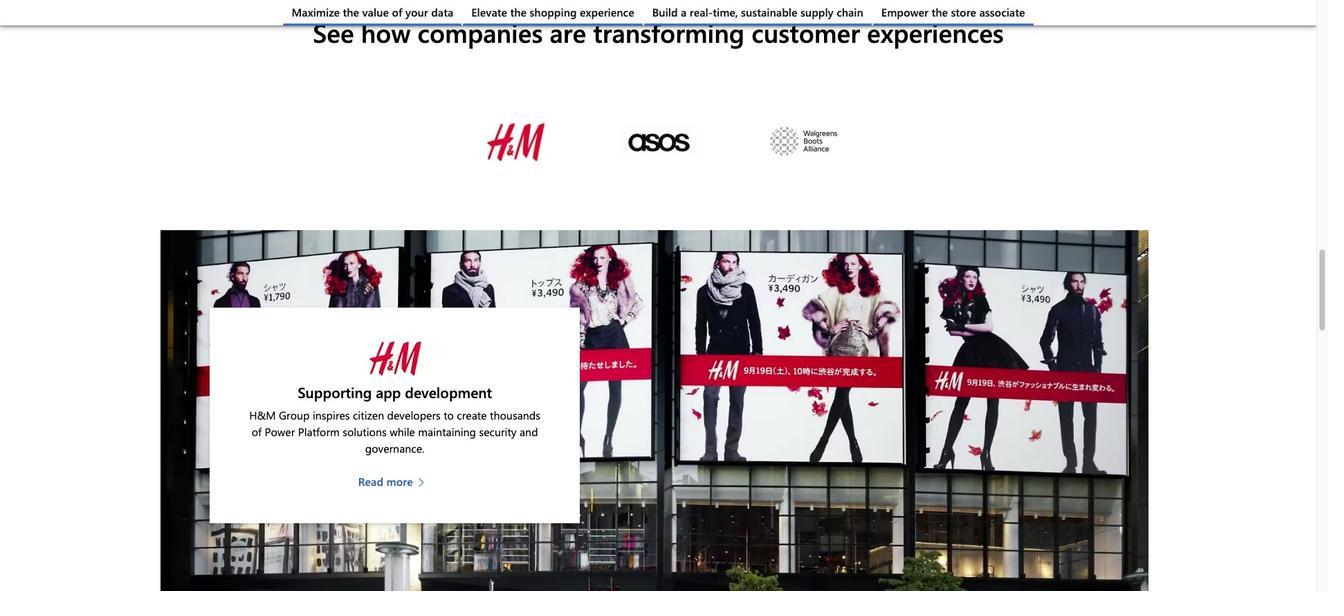Task type: vqa. For each thing, say whether or not it's contained in the screenshot.
inspires
yes



Task type: describe. For each thing, give the bounding box(es) containing it.
supporting app development h&m group inspires citizen developers to create thousands of power platform solutions while maintaining security and governance.
[[249, 383, 540, 456]]

your
[[405, 5, 428, 19]]

customer
[[752, 15, 860, 49]]

experience
[[580, 5, 634, 19]]

supply
[[801, 5, 834, 19]]

empower the store associate
[[881, 5, 1025, 19]]

experiences
[[867, 15, 1004, 49]]

citizen
[[353, 408, 384, 423]]

supporting
[[298, 383, 372, 402]]

elevate the shopping experience
[[471, 5, 634, 19]]

inspires
[[313, 408, 350, 423]]

build a real-time, sustainable supply chain link
[[644, 0, 872, 26]]

0 vertical spatial h&m image
[[471, 98, 560, 186]]

companies
[[418, 15, 543, 49]]

of inside maximize the value of your data link
[[392, 5, 402, 19]]

shopping
[[530, 5, 577, 19]]

microsoft-cloud-for-retail tab list
[[0, 0, 1317, 26]]

transforming
[[593, 15, 745, 49]]

data
[[431, 5, 453, 19]]

value
[[362, 5, 389, 19]]

governance.
[[365, 441, 425, 456]]

more
[[386, 474, 413, 489]]

how
[[361, 15, 411, 49]]

real-
[[690, 5, 713, 19]]

maximize the value of your data
[[292, 5, 453, 19]]

the for maximize
[[343, 5, 359, 19]]

elevate
[[471, 5, 507, 19]]

read
[[358, 474, 383, 489]]

maximize
[[292, 5, 340, 19]]

time,
[[713, 5, 738, 19]]

and
[[520, 425, 538, 439]]

of inside supporting app development h&m group inspires citizen developers to create thousands of power platform solutions while maintaining security and governance.
[[252, 425, 262, 439]]

security
[[479, 425, 517, 439]]

store
[[951, 5, 976, 19]]

see how companies are transforming customer experiences
[[313, 15, 1004, 49]]



Task type: locate. For each thing, give the bounding box(es) containing it.
create
[[457, 408, 487, 423]]

asos image
[[615, 98, 704, 186]]

build a real-time, sustainable supply chain
[[652, 5, 863, 19]]

0 horizontal spatial of
[[252, 425, 262, 439]]

h&m image
[[471, 98, 560, 186], [343, 341, 447, 376]]

a
[[681, 5, 687, 19]]

build
[[652, 5, 678, 19]]

h&m
[[249, 408, 276, 423]]

solutions
[[343, 425, 387, 439]]

thousands
[[490, 408, 540, 423]]

the left store
[[932, 5, 948, 19]]

the
[[343, 5, 359, 19], [510, 5, 527, 19], [932, 5, 948, 19]]

chain
[[837, 5, 863, 19]]

the inside 'link'
[[510, 5, 527, 19]]

the for elevate
[[510, 5, 527, 19]]

read more
[[358, 474, 413, 489]]

empower
[[881, 5, 929, 19]]

0 horizontal spatial the
[[343, 5, 359, 19]]

tab list
[[160, 92, 1157, 197]]

empower the store associate link
[[873, 0, 1033, 26]]

are
[[550, 15, 586, 49]]

group
[[279, 408, 310, 423]]

the left value
[[343, 5, 359, 19]]

associate
[[979, 5, 1025, 19]]

elevate the shopping experience link
[[463, 0, 643, 26]]

of down 'h&m' in the left bottom of the page
[[252, 425, 262, 439]]

0 horizontal spatial h&m image
[[343, 341, 447, 376]]

while
[[390, 425, 415, 439]]

1 vertical spatial of
[[252, 425, 262, 439]]

1 the from the left
[[343, 5, 359, 19]]

power
[[265, 425, 295, 439]]

maximize the value of your data link
[[283, 0, 462, 26]]

platform
[[298, 425, 340, 439]]

sustainable
[[741, 5, 797, 19]]

1 horizontal spatial of
[[392, 5, 402, 19]]

app
[[376, 383, 401, 402]]

1 vertical spatial h&m image
[[343, 341, 447, 376]]

read more link
[[358, 474, 432, 490]]

2 horizontal spatial the
[[932, 5, 948, 19]]

1 horizontal spatial h&m image
[[471, 98, 560, 186]]

maintaining
[[418, 425, 476, 439]]

1 horizontal spatial the
[[510, 5, 527, 19]]

development
[[405, 383, 492, 402]]

the right elevate
[[510, 5, 527, 19]]

the for empower
[[932, 5, 948, 19]]

walgreens image
[[759, 98, 848, 186]]

2 the from the left
[[510, 5, 527, 19]]

see
[[313, 15, 354, 49]]

developers
[[387, 408, 441, 423]]

of
[[392, 5, 402, 19], [252, 425, 262, 439]]

3 the from the left
[[932, 5, 948, 19]]

to
[[444, 408, 454, 423]]

0 vertical spatial of
[[392, 5, 402, 19]]

of left your
[[392, 5, 402, 19]]



